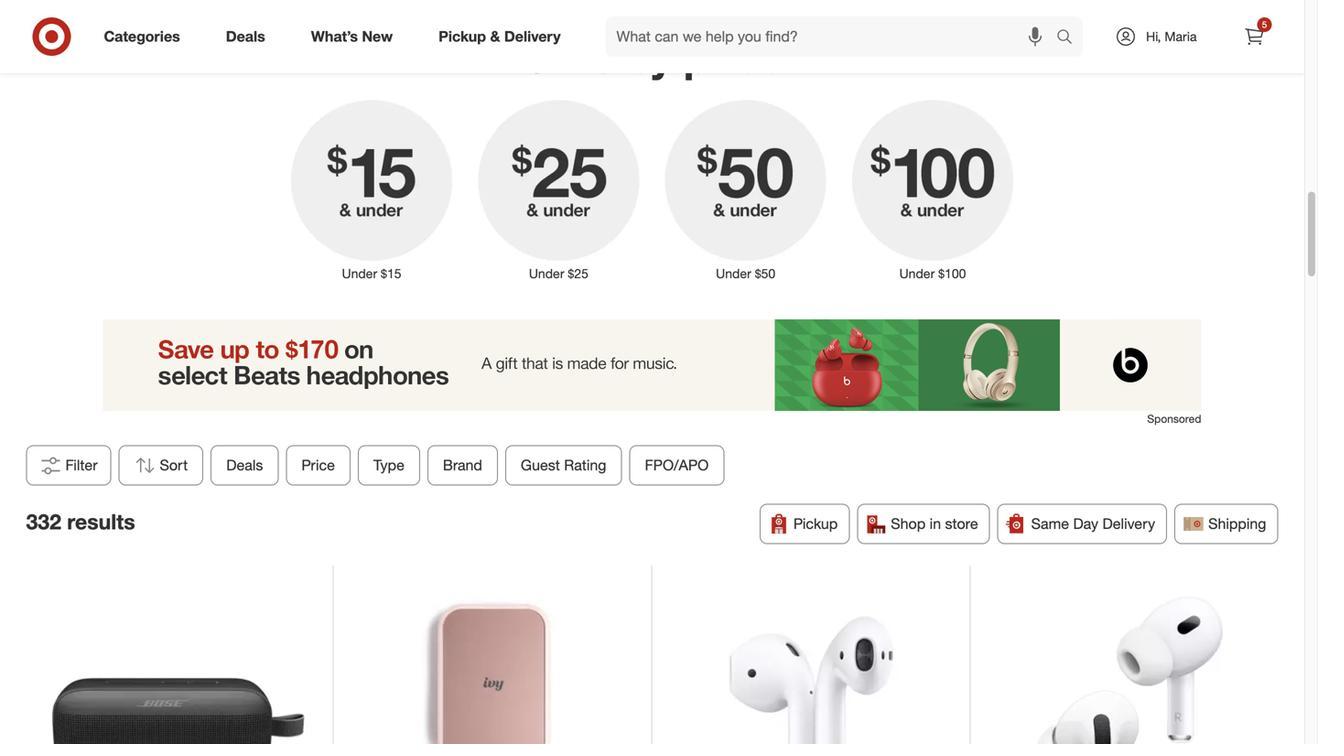 Task type: vqa. For each thing, say whether or not it's contained in the screenshot.
The Pickup within the Pickup button
yes



Task type: locate. For each thing, give the bounding box(es) containing it.
pickup
[[439, 28, 486, 45], [794, 515, 838, 533]]

bose soundlink flex portable bluetooth speaker image
[[33, 584, 315, 744], [33, 584, 315, 744]]

under $25 link
[[465, 96, 652, 283]]

2 under from the left
[[529, 266, 564, 282]]

deals right sort
[[226, 456, 263, 474]]

rating
[[564, 456, 607, 474]]

deals for deals link
[[226, 28, 265, 45]]

&
[[490, 28, 500, 45]]

apple airpods (2nd generation) with charging case image
[[670, 584, 952, 744], [670, 584, 952, 744]]

0 horizontal spatial pickup
[[439, 28, 486, 45]]

shop in store button
[[857, 504, 990, 544]]

search
[[1048, 29, 1092, 47]]

deals left what's
[[226, 28, 265, 45]]

canon ivy 2 mini photo printer - pink image
[[352, 584, 633, 744], [352, 584, 633, 744]]

1 vertical spatial pickup
[[794, 515, 838, 533]]

under left '$50'
[[716, 266, 751, 282]]

delivery right "day"
[[1103, 515, 1155, 533]]

guest
[[521, 456, 560, 474]]

what's new
[[311, 28, 393, 45]]

airpods pro (2nd generation) with magsafe case (usb‑c) image
[[989, 584, 1272, 744], [989, 584, 1272, 744]]

under $15
[[342, 266, 401, 282]]

price
[[684, 32, 784, 82]]

0 vertical spatial pickup
[[439, 28, 486, 45]]

guest rating button
[[505, 445, 622, 485]]

under $25
[[529, 266, 588, 282]]

deals for deals button
[[226, 456, 263, 474]]

under
[[342, 266, 377, 282], [529, 266, 564, 282], [716, 266, 751, 282], [899, 266, 935, 282]]

under $50
[[716, 266, 776, 282]]

under left $15
[[342, 266, 377, 282]]

332
[[26, 509, 61, 535]]

in
[[930, 515, 941, 533]]

pickup button
[[760, 504, 850, 544]]

$100
[[938, 266, 966, 282]]

under left $25 at the top of page
[[529, 266, 564, 282]]

delivery inside button
[[1103, 515, 1155, 533]]

1 vertical spatial deals
[[226, 456, 263, 474]]

shipping button
[[1175, 504, 1278, 544]]

results
[[67, 509, 135, 535]]

4 under from the left
[[899, 266, 935, 282]]

price button
[[286, 445, 351, 485]]

under left $100
[[899, 266, 935, 282]]

1 under from the left
[[342, 266, 377, 282]]

delivery
[[504, 28, 561, 45], [1103, 515, 1155, 533]]

deals
[[226, 28, 265, 45], [226, 456, 263, 474]]

deals inside button
[[226, 456, 263, 474]]

under for under $100
[[899, 266, 935, 282]]

gifts
[[521, 32, 614, 82]]

filter
[[65, 456, 98, 474]]

pickup for pickup & delivery
[[439, 28, 486, 45]]

under for under $15
[[342, 266, 377, 282]]

same
[[1031, 515, 1069, 533]]

same day delivery button
[[997, 504, 1167, 544]]

What can we help you find? suggestions appear below search field
[[606, 16, 1061, 57]]

5
[[1262, 19, 1267, 30]]

filter button
[[26, 445, 111, 485]]

fpo/apo
[[645, 456, 709, 474]]

pickup & delivery
[[439, 28, 561, 45]]

3 under from the left
[[716, 266, 751, 282]]

search button
[[1048, 16, 1092, 60]]

under for under $50
[[716, 266, 751, 282]]

hi, maria
[[1146, 28, 1197, 44]]

shop
[[891, 515, 926, 533]]

under $100 link
[[839, 96, 1026, 283]]

1 vertical spatial delivery
[[1103, 515, 1155, 533]]

0 vertical spatial delivery
[[504, 28, 561, 45]]

under for under $25
[[529, 266, 564, 282]]

type
[[373, 456, 405, 474]]

1 horizontal spatial pickup
[[794, 515, 838, 533]]

delivery right &
[[504, 28, 561, 45]]

0 horizontal spatial delivery
[[504, 28, 561, 45]]

pickup inside button
[[794, 515, 838, 533]]

guest rating
[[521, 456, 607, 474]]

1 horizontal spatial delivery
[[1103, 515, 1155, 533]]

0 vertical spatial deals
[[226, 28, 265, 45]]



Task type: describe. For each thing, give the bounding box(es) containing it.
delivery for pickup & delivery
[[504, 28, 561, 45]]

gifts by price
[[521, 32, 784, 82]]

categories
[[104, 28, 180, 45]]

store
[[945, 515, 978, 533]]

$50
[[755, 266, 776, 282]]

deals button
[[211, 445, 279, 485]]

by
[[626, 32, 672, 82]]

shop in store
[[891, 515, 978, 533]]

under $100
[[899, 266, 966, 282]]

shipping
[[1208, 515, 1266, 533]]

sort button
[[119, 445, 204, 485]]

brand
[[443, 456, 482, 474]]

price
[[302, 456, 335, 474]]

what's new link
[[295, 16, 416, 57]]

332 results
[[26, 509, 135, 535]]

brand button
[[428, 445, 498, 485]]

hi,
[[1146, 28, 1161, 44]]

categories link
[[88, 16, 203, 57]]

same day delivery
[[1031, 515, 1155, 533]]

5 link
[[1234, 16, 1275, 57]]

$15
[[381, 266, 401, 282]]

under $50 link
[[652, 96, 839, 283]]

sponsored
[[1147, 412, 1201, 426]]

day
[[1073, 515, 1099, 533]]

deals link
[[210, 16, 288, 57]]

under $15 link
[[278, 96, 465, 283]]

what's
[[311, 28, 358, 45]]

maria
[[1165, 28, 1197, 44]]

advertisement region
[[103, 320, 1201, 411]]

pickup & delivery link
[[423, 16, 584, 57]]

sort
[[160, 456, 188, 474]]

type button
[[358, 445, 420, 485]]

$25
[[568, 266, 588, 282]]

fpo/apo button
[[629, 445, 725, 485]]

pickup for pickup
[[794, 515, 838, 533]]

delivery for same day delivery
[[1103, 515, 1155, 533]]

new
[[362, 28, 393, 45]]



